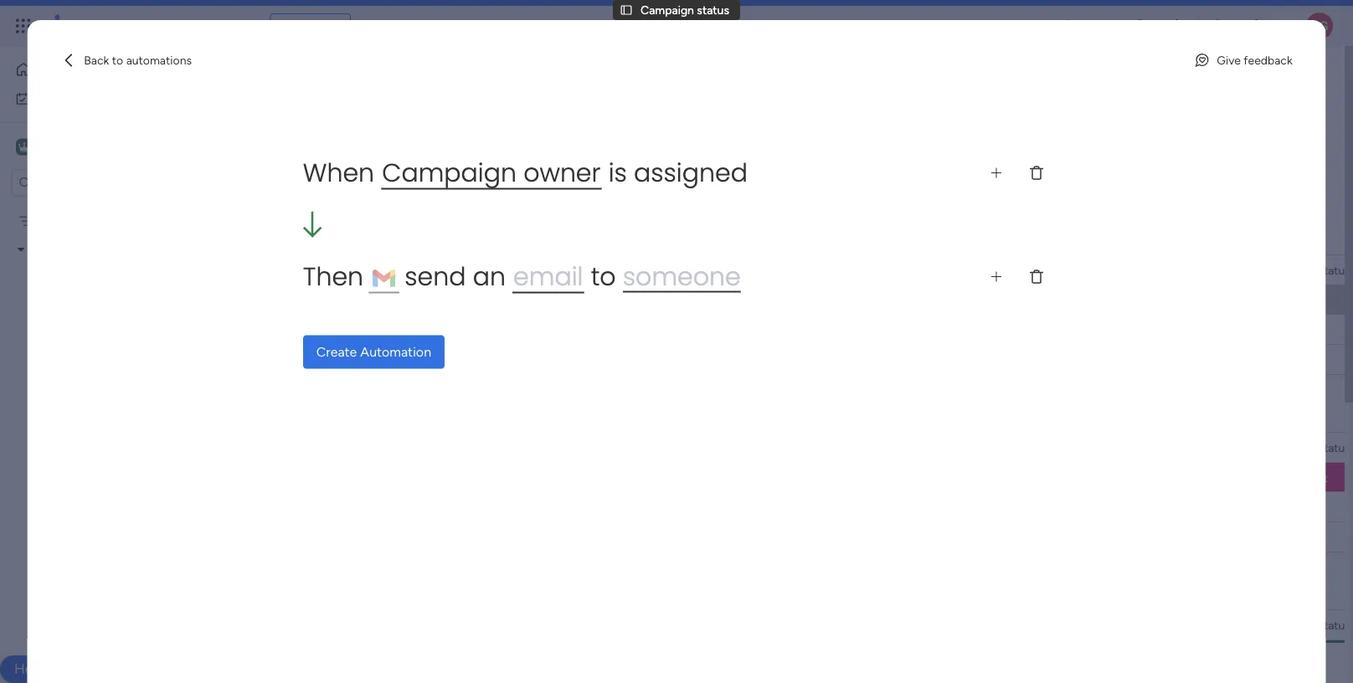 Task type: locate. For each thing, give the bounding box(es) containing it.
campaign
[[641, 3, 694, 17], [382, 155, 517, 190], [524, 263, 578, 277], [1262, 263, 1316, 277], [1262, 441, 1316, 455], [1262, 618, 1316, 632]]

item up click in the left top of the page
[[384, 263, 408, 277]]

sam's workspace
[[39, 139, 146, 155]]

list box containing green eggs and ham
[[0, 204, 214, 547]]

work
[[135, 16, 165, 35], [56, 91, 81, 106]]

public board image
[[36, 270, 52, 286]]

0 vertical spatial item
[[288, 174, 312, 188]]

sort button
[[597, 168, 656, 194]]

work up automations
[[135, 16, 165, 35]]

home button
[[10, 56, 180, 83]]

1 vertical spatial campaign status field
[[1258, 439, 1354, 457]]

and
[[104, 214, 123, 228]]

give feedback
[[1217, 53, 1293, 67]]

select product image
[[15, 18, 32, 34]]

work for monday
[[135, 16, 165, 35]]

monday
[[75, 16, 132, 35]]

is
[[609, 155, 627, 190]]

help image
[[1248, 18, 1265, 34]]

green
[[39, 214, 72, 228]]

new
[[261, 174, 285, 188]]

person
[[462, 174, 497, 188]]

to right back
[[112, 53, 123, 67]]

create
[[316, 344, 357, 360]]

automation
[[360, 344, 431, 360]]

0 vertical spatial campaign status field
[[1258, 261, 1354, 279]]

to inside button
[[112, 53, 123, 67]]

account
[[670, 263, 715, 277]]

item right new
[[288, 174, 312, 188]]

feedback
[[1244, 53, 1293, 67]]

owner down this
[[581, 263, 613, 277]]

start
[[517, 293, 541, 307]]

you
[[411, 227, 440, 248]]

send an email to someone
[[398, 259, 741, 294]]

2 vertical spatial campaign status field
[[1258, 616, 1354, 635]]

Campaign status field
[[1258, 261, 1354, 279], [1258, 439, 1354, 457], [1258, 616, 1354, 635]]

workspace selection element
[[16, 137, 147, 159]]

to right tips in the top of the page
[[354, 227, 370, 248]]

1 vertical spatial item
[[384, 263, 408, 277]]

hide
[[688, 174, 713, 188]]

my work button
[[10, 85, 180, 112]]

green eggs and ham
[[39, 214, 151, 228]]

this
[[583, 227, 610, 248]]

0 horizontal spatial work
[[56, 91, 81, 106]]

to
[[112, 53, 123, 67], [354, 227, 370, 248], [591, 259, 616, 294], [435, 293, 446, 307], [502, 293, 514, 307]]

👋
[[365, 293, 377, 307]]

1 vertical spatial work
[[56, 91, 81, 106]]

hi
[[317, 293, 328, 307]]

0 vertical spatial work
[[135, 16, 165, 35]]

someone
[[623, 259, 741, 294]]

1 vertical spatial owner
[[581, 263, 613, 277]]

new item
[[261, 174, 312, 188]]

the
[[491, 227, 516, 248]]

Search field
[[375, 169, 426, 193]]

status
[[697, 3, 730, 17], [1319, 263, 1351, 277], [1319, 441, 1351, 455], [1319, 618, 1351, 632]]

send
[[405, 259, 466, 294]]

invite members image
[[1133, 18, 1150, 34]]

option
[[0, 206, 214, 209]]

when campaign owner is assigned
[[303, 155, 748, 190]]

then
[[303, 259, 370, 294]]

sam's workspace button
[[12, 133, 167, 161]]

help
[[14, 661, 44, 678]]

caret down image
[[18, 244, 24, 255]]

create automation
[[316, 344, 431, 360]]

see
[[293, 19, 313, 33]]

campaign status
[[641, 3, 730, 17], [1262, 263, 1351, 277], [1262, 441, 1351, 455], [1262, 618, 1351, 632]]

owner
[[524, 155, 601, 190], [581, 263, 613, 277]]

list box
[[0, 204, 214, 547]]

apps image
[[1170, 18, 1187, 34]]

content
[[1285, 471, 1329, 485]]

management
[[169, 16, 260, 35]]

to right how
[[502, 293, 514, 307]]

hi there! 👋  click here to learn how to start ➡️
[[317, 293, 555, 307]]

tips
[[322, 227, 350, 248]]

work right the my
[[56, 91, 81, 106]]

item
[[288, 174, 312, 188], [384, 263, 408, 277]]

learn
[[449, 293, 474, 307]]

filter
[[539, 174, 566, 188]]

assigned
[[634, 155, 748, 190]]

automations
[[126, 53, 192, 67]]

1 horizontal spatial work
[[135, 16, 165, 35]]

work for my
[[56, 91, 81, 106]]

0 horizontal spatial item
[[288, 174, 312, 188]]

create automation button
[[303, 335, 445, 369]]

search everything image
[[1211, 18, 1228, 34]]

owner left is
[[524, 155, 601, 190]]

Search in workspace field
[[35, 173, 140, 193]]

work inside button
[[56, 91, 81, 106]]

owner inside field
[[581, 263, 613, 277]]

my work
[[37, 91, 81, 106]]



Task type: vqa. For each thing, say whether or not it's contained in the screenshot.
Recent boards
no



Task type: describe. For each thing, give the bounding box(es) containing it.
workspace image
[[16, 138, 33, 156]]

person button
[[435, 168, 507, 194]]

template
[[614, 227, 685, 248]]

Account field
[[666, 261, 719, 279]]

item inside button
[[288, 174, 312, 188]]

see plans button
[[270, 13, 351, 39]]

new item button
[[254, 168, 319, 194]]

ham
[[126, 214, 151, 228]]

v2 search image
[[363, 172, 375, 190]]

arrow down image
[[572, 171, 592, 191]]

eggs
[[74, 214, 101, 228]]

sort
[[624, 174, 646, 188]]

campaign status for 1st the campaign status field from the bottom
[[1262, 618, 1351, 632]]

sam green image
[[1307, 13, 1334, 39]]

sam's
[[39, 139, 75, 155]]

most
[[520, 227, 560, 248]]

hide button
[[661, 168, 723, 194]]

public board image
[[36, 299, 52, 315]]

workspace image
[[18, 138, 30, 156]]

campaign owner
[[524, 263, 613, 277]]

monday work management
[[75, 16, 260, 35]]

email
[[30, 243, 58, 257]]

Campaign owner field
[[520, 261, 618, 279]]

give feedback button
[[1187, 47, 1300, 74]]

campaign status for second the campaign status field from the bottom
[[1262, 441, 1351, 455]]

back to automations button
[[54, 47, 199, 74]]

campaign status for 3rd the campaign status field from the bottom of the page
[[1262, 263, 1351, 277]]

angle down image
[[327, 175, 335, 187]]

see plans
[[293, 19, 344, 33]]

help
[[374, 227, 407, 248]]

my
[[37, 91, 53, 106]]

1 horizontal spatial item
[[384, 263, 408, 277]]

➡️
[[544, 293, 555, 307]]

filter button
[[512, 168, 592, 194]]

email marketing
[[30, 243, 114, 257]]

3 campaign status field from the top
[[1258, 616, 1354, 635]]

:)
[[689, 227, 700, 248]]

home
[[39, 62, 71, 77]]

how
[[477, 293, 500, 307]]

inbox image
[[1097, 18, 1113, 34]]

help button
[[0, 656, 59, 684]]

here
[[408, 293, 432, 307]]

0 vertical spatial owner
[[524, 155, 601, 190]]

when
[[303, 155, 375, 190]]

to down this
[[591, 259, 616, 294]]

few
[[288, 227, 318, 248]]

back
[[84, 53, 109, 67]]

Few tips to help you make the most of this template :) field
[[284, 227, 704, 249]]

marketing
[[61, 243, 114, 257]]

there!
[[331, 293, 362, 307]]

make
[[444, 227, 487, 248]]

1 campaign status field from the top
[[1258, 261, 1354, 279]]

to right here
[[435, 293, 446, 307]]

of
[[564, 227, 579, 248]]

an
[[473, 259, 506, 294]]

few tips to help you make the most of this template :)
[[288, 227, 700, 248]]

workspace
[[78, 139, 146, 155]]

to inside field
[[354, 227, 370, 248]]

plans
[[316, 19, 344, 33]]

back to automations
[[84, 53, 192, 67]]

email
[[514, 259, 583, 294]]

give
[[1217, 53, 1241, 67]]

click
[[380, 293, 406, 307]]

notifications image
[[1060, 18, 1076, 34]]

campaign inside field
[[524, 263, 578, 277]]

2 campaign status field from the top
[[1258, 439, 1354, 457]]

give feedback link
[[1187, 47, 1300, 74]]



